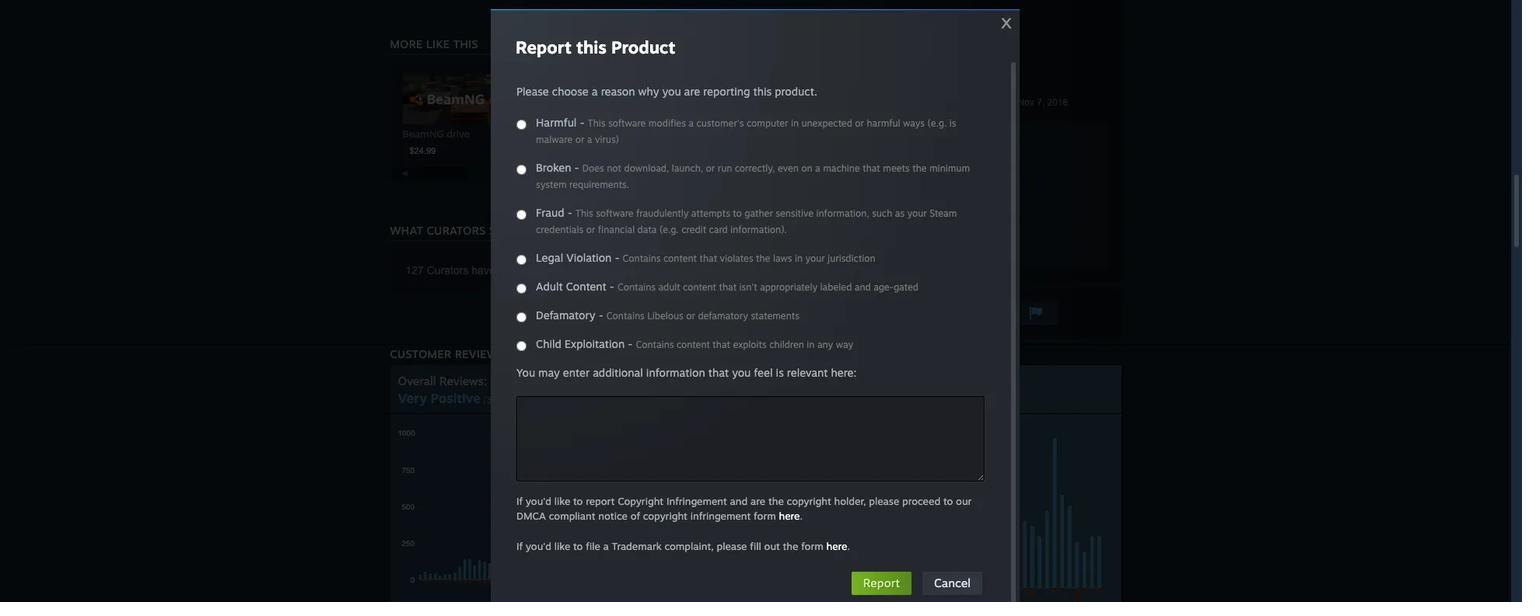 Task type: vqa. For each thing, say whether or not it's contained in the screenshot.
the bottom Coming
no



Task type: describe. For each thing, give the bounding box(es) containing it.
say
[[489, 224, 510, 237]]

this inside see all more like this
[[453, 37, 478, 51]]

defamatory
[[536, 309, 595, 322]]

20
[[868, 481, 877, 490]]

form inside if you'd like to report copyright infringement and are the copyright holder, please proceed to our dmca compliant notice of copyright infringement form
[[754, 510, 776, 523]]

infringement
[[666, 495, 727, 508]]

0 for very
[[872, 585, 877, 593]]

twitter
[[974, 148, 1004, 159]]

feel
[[754, 366, 773, 380]]

that for you
[[708, 366, 729, 380]]

content for child exploitation -
[[677, 339, 710, 351]]

complaint,
[[664, 541, 714, 553]]

- up additional
[[628, 338, 633, 351]]

read
[[900, 190, 922, 201]]

contains for legal violation -
[[623, 253, 661, 264]]

$39.99
[[569, 146, 595, 155]]

reviews
[[455, 348, 505, 361]]

this up computer
[[753, 85, 772, 98]]

that inside the "adult content - contains adult content that isn't appropriately labeled and age-gated"
[[719, 282, 737, 293]]

may
[[538, 366, 560, 380]]

you may enter additional information that you feel is relevant here:
[[516, 366, 857, 380]]

if for if you'd like to file a trademark complaint, please fill out the form here .
[[516, 541, 523, 553]]

1 horizontal spatial here link
[[779, 510, 800, 523]]

software for harmful -
[[608, 117, 646, 129]]

click
[[607, 264, 631, 277]]

to left 'see' on the left of page
[[659, 264, 668, 277]]

0 vertical spatial on
[[960, 148, 971, 159]]

fraudulently
[[636, 208, 689, 219]]

way
[[836, 339, 853, 351]]

reviews) inside the overall reviews: very positive (33,026 reviews)
[[518, 395, 552, 406]]

here .
[[779, 510, 803, 523]]

content for legal violation -
[[663, 253, 697, 264]]

information).
[[730, 224, 787, 236]]

trademark
[[612, 541, 662, 553]]

see
[[838, 34, 853, 44]]

data
[[637, 224, 657, 236]]

your for -
[[805, 253, 825, 264]]

information,
[[816, 208, 869, 219]]

2 vertical spatial fluppisoft
[[915, 148, 958, 159]]

attempts
[[691, 208, 730, 219]]

them.
[[691, 264, 719, 277]]

this up choose
[[576, 37, 607, 58]]

here link for see
[[634, 264, 656, 277]]

to inside this software fraudulently attempts to gather sensitive information, such as your steam credentials or financial data (e.g. credit card information).
[[733, 208, 742, 219]]

proceed
[[902, 495, 940, 508]]

a right file
[[603, 541, 609, 553]]

2 positive from the left
[[901, 390, 951, 407]]

or inside this software fraudulently attempts to gather sensitive information, such as your steam credentials or financial data (e.g. credit card information).
[[586, 224, 595, 236]]

0 vertical spatial are
[[684, 85, 700, 98]]

fluppisoft link for developer:
[[946, 47, 988, 59]]

rust
[[562, 128, 583, 140]]

legal
[[536, 251, 563, 264]]

very positive (494 reviews)
[[868, 390, 1010, 407]]

15
[[868, 507, 877, 516]]

to up compliant
[[573, 495, 583, 508]]

libelous
[[647, 310, 684, 322]]

view for what
[[834, 221, 853, 230]]

gated
[[894, 282, 918, 293]]

broken -
[[536, 161, 582, 174]]

on inside does not download, launch, or run correctly, even on a machine that meets the minimum system requirements.
[[801, 163, 812, 174]]

related
[[925, 190, 955, 201]]

2023
[[987, 81, 1008, 92]]

view all what curators say
[[390, 221, 864, 237]]

or left the harmful
[[855, 117, 864, 129]]

broken
[[536, 161, 571, 174]]

1 horizontal spatial form
[[801, 541, 823, 553]]

1000
[[398, 429, 415, 438]]

$24.99
[[409, 146, 436, 155]]

1 horizontal spatial copyright
[[787, 495, 831, 508]]

out
[[764, 541, 780, 553]]

notice
[[598, 510, 628, 523]]

1 vertical spatial you
[[732, 366, 751, 380]]

view discussions link
[[894, 207, 1109, 226]]

that for violates
[[700, 253, 717, 264]]

adult
[[536, 280, 563, 293]]

and inside the "adult content - contains adult content that isn't appropriately labeled and age-gated"
[[855, 282, 871, 293]]

250
[[402, 540, 415, 548]]

is inside this software modifies a customer's computer in unexpected or harmful ways (e.g. is malware or a virus)
[[949, 117, 956, 129]]

the inside 'legal violation - contains content that violates the laws in your jurisdiction'
[[756, 253, 770, 264]]

adult
[[658, 282, 680, 293]]

0 for overall
[[410, 576, 415, 585]]

contains for child exploitation -
[[636, 339, 674, 351]]

please
[[516, 85, 549, 98]]

fraud -
[[536, 206, 575, 219]]

that for exploits
[[713, 339, 730, 351]]

view all link
[[831, 219, 867, 232]]

what
[[390, 224, 423, 237]]

system
[[536, 179, 567, 191]]

content inside the "adult content - contains adult content that isn't appropriately labeled and age-gated"
[[683, 282, 716, 293]]

you
[[516, 366, 535, 380]]

1 vertical spatial fluppisoft
[[943, 64, 985, 75]]

does
[[582, 163, 604, 174]]

isn't
[[739, 282, 757, 293]]

copyright
[[618, 495, 664, 508]]

this for fraud -
[[575, 208, 593, 219]]

view update history link
[[894, 165, 1109, 184]]

a right modifies
[[689, 117, 694, 129]]

planet
[[721, 128, 751, 140]]

reviews:
[[439, 374, 487, 389]]

exploits
[[733, 339, 767, 351]]

0 horizontal spatial please
[[717, 541, 747, 553]]

your for fraudulently
[[907, 208, 927, 219]]

beamng.drive $24.99
[[402, 128, 470, 155]]

view discussions
[[900, 211, 973, 222]]

malware
[[536, 134, 573, 145]]

customer's
[[696, 117, 744, 129]]

contains for adult content -
[[617, 282, 656, 293]]

correctly,
[[735, 163, 775, 174]]

in inside 'legal violation - contains content that violates the laws in your jurisdiction'
[[795, 253, 803, 264]]

harmful -
[[536, 116, 588, 129]]

that inside does not download, launch, or run correctly, even on a machine that meets the minimum system requirements.
[[863, 163, 880, 174]]

in inside this software modifies a customer's computer in unexpected or harmful ways (e.g. is malware or a virus)
[[791, 117, 799, 129]]

reporting
[[703, 85, 750, 98]]

customer reviews
[[390, 348, 505, 361]]

(e.g. inside this software fraudulently attempts to gather sensitive information, such as your steam credentials or financial data (e.g. credit card information).
[[660, 224, 679, 236]]

a up $39.99
[[587, 134, 592, 145]]

unexpected
[[801, 117, 852, 129]]

127 curators have reviewed this product. click here to see them.
[[406, 264, 719, 277]]

card
[[709, 224, 728, 236]]

jurisdiction
[[828, 253, 876, 264]]

such
[[872, 208, 892, 219]]

view for history
[[900, 169, 921, 180]]

curators inside "view all what curators say"
[[427, 224, 486, 237]]

nov
[[1018, 97, 1034, 108]]

cancel
[[934, 576, 971, 591]]

like for if you'd like to report copyright infringement and are the copyright holder, please proceed to our dmca compliant notice of copyright infringement form
[[554, 495, 570, 508]]

- up the exploitation at left bottom
[[599, 309, 603, 322]]

history
[[957, 169, 986, 180]]

age-
[[874, 282, 894, 293]]

machine
[[823, 163, 860, 174]]

content
[[566, 280, 606, 293]]

the right visit
[[921, 126, 936, 138]]

fluppisoft on twitter
[[915, 148, 1004, 159]]

if for if you'd like to report copyright infringement and are the copyright holder, please proceed to our dmca compliant notice of copyright infringement form
[[516, 495, 523, 508]]

exploitation
[[564, 338, 625, 351]]



Task type: locate. For each thing, give the bounding box(es) containing it.
that down 'child exploitation - contains content that exploits children in any way'
[[708, 366, 729, 380]]

you left feel
[[732, 366, 751, 380]]

release down 14,
[[955, 99, 991, 107]]

like right more
[[426, 37, 450, 51]]

0 vertical spatial this
[[588, 117, 605, 129]]

credentials
[[536, 224, 583, 236]]

here link down holder,
[[826, 541, 847, 553]]

0 horizontal spatial here
[[634, 264, 656, 277]]

1 vertical spatial date:
[[993, 99, 1015, 107]]

2016
[[1047, 97, 1068, 108]]

2 vertical spatial here
[[826, 541, 847, 553]]

if up "dmca"
[[516, 495, 523, 508]]

the right out
[[783, 541, 798, 553]]

laws
[[773, 253, 792, 264]]

1 vertical spatial is
[[776, 366, 784, 380]]

2 vertical spatial here link
[[826, 541, 847, 553]]

2 you'd from the top
[[526, 541, 551, 553]]

date: down 2023
[[993, 99, 1015, 107]]

all inside "view all what curators say"
[[855, 221, 864, 230]]

0 vertical spatial if
[[516, 495, 523, 508]]

0 vertical spatial .
[[800, 510, 803, 523]]

0 vertical spatial like
[[426, 37, 450, 51]]

a left machine
[[815, 163, 820, 174]]

1 vertical spatial all
[[855, 221, 864, 230]]

content inside 'child exploitation - contains content that exploits children in any way'
[[677, 339, 710, 351]]

violates
[[720, 253, 753, 264]]

in right computer
[[791, 117, 799, 129]]

report up please
[[516, 37, 572, 58]]

0 vertical spatial content
[[663, 253, 697, 264]]

this inside this software fraudulently attempts to gather sensitive information, such as your steam credentials or financial data (e.g. credit card information).
[[575, 208, 593, 219]]

or left the run
[[706, 163, 715, 174]]

0 horizontal spatial very
[[398, 390, 427, 407]]

$44.99
[[728, 146, 755, 155]]

here link right click
[[634, 264, 656, 277]]

curators left say
[[427, 224, 486, 237]]

ways
[[903, 117, 925, 129]]

contains inside 'legal violation - contains content that violates the laws in your jurisdiction'
[[623, 253, 661, 264]]

2 very from the left
[[868, 390, 898, 407]]

that inside 'legal violation - contains content that violates the laws in your jurisdiction'
[[700, 253, 717, 264]]

0 horizontal spatial is
[[776, 366, 784, 380]]

curators
[[427, 224, 486, 237], [427, 264, 469, 277]]

(33,026
[[483, 395, 515, 406]]

0 vertical spatial you
[[662, 85, 681, 98]]

0 vertical spatial in
[[791, 117, 799, 129]]

0 horizontal spatial positive
[[431, 390, 481, 407]]

1 horizontal spatial .
[[847, 541, 850, 553]]

all right see
[[855, 34, 864, 44]]

software for fraud -
[[596, 208, 634, 219]]

modifies
[[649, 117, 686, 129]]

0 horizontal spatial date:
[[932, 82, 954, 91]]

0 horizontal spatial 0
[[410, 576, 415, 585]]

- right harmful on the top
[[580, 116, 584, 129]]

1 horizontal spatial release
[[955, 99, 991, 107]]

see
[[671, 264, 688, 277]]

on right even
[[801, 163, 812, 174]]

0 vertical spatial here link
[[634, 264, 656, 277]]

1 curators from the top
[[427, 224, 486, 237]]

labeled
[[820, 282, 852, 293]]

jul
[[957, 81, 969, 92]]

report for report
[[863, 576, 900, 591]]

that left violates
[[700, 253, 717, 264]]

curators right 127
[[427, 264, 469, 277]]

1 vertical spatial .
[[847, 541, 850, 553]]

this software modifies a customer's computer in unexpected or harmful ways (e.g. is malware or a virus)
[[536, 117, 956, 145]]

contains inside defamatory - contains libelous or defamatory statements
[[607, 310, 645, 322]]

None radio
[[516, 120, 527, 130], [516, 165, 527, 175], [516, 210, 527, 220], [516, 255, 527, 265], [516, 341, 527, 352], [516, 120, 527, 130], [516, 165, 527, 175], [516, 210, 527, 220], [516, 255, 527, 265], [516, 341, 527, 352]]

content up you may enter additional information that you feel is relevant here:
[[677, 339, 710, 351]]

simulation
[[926, 31, 972, 43]]

1 horizontal spatial is
[[949, 117, 956, 129]]

1 horizontal spatial 0
[[872, 585, 877, 593]]

developer:
[[894, 50, 944, 58]]

1 vertical spatial and
[[730, 495, 748, 508]]

view down the read
[[900, 211, 921, 222]]

0 vertical spatial all
[[855, 34, 864, 44]]

0 vertical spatial your
[[907, 208, 927, 219]]

discussions
[[924, 211, 973, 222]]

this right more
[[453, 37, 478, 51]]

0 horizontal spatial reviews)
[[518, 395, 552, 406]]

positive left (494 on the right bottom of the page
[[901, 390, 951, 407]]

2 curators from the top
[[427, 264, 469, 277]]

0 horizontal spatial copyright
[[643, 510, 687, 523]]

in inside 'child exploitation - contains content that exploits children in any way'
[[807, 339, 815, 351]]

here right click
[[634, 264, 656, 277]]

copyright down copyright
[[643, 510, 687, 523]]

0 vertical spatial product.
[[775, 85, 817, 98]]

to left our at the bottom right
[[943, 495, 953, 508]]

that
[[863, 163, 880, 174], [700, 253, 717, 264], [719, 282, 737, 293], [713, 339, 730, 351], [708, 366, 729, 380]]

product. up content
[[565, 264, 604, 277]]

very inside the overall reviews: very positive (33,026 reviews)
[[398, 390, 427, 407]]

0 vertical spatial form
[[754, 510, 776, 523]]

0 vertical spatial report
[[516, 37, 572, 58]]

this up virus)
[[588, 117, 605, 129]]

all for this
[[855, 34, 864, 44]]

if down "dmca"
[[516, 541, 523, 553]]

or right libelous
[[686, 310, 695, 322]]

None text field
[[516, 397, 985, 482]]

1 vertical spatial your
[[805, 253, 825, 264]]

or up $39.99
[[575, 134, 584, 145]]

software up financial
[[596, 208, 634, 219]]

fluppisoft link up the jul
[[943, 64, 985, 75]]

1 horizontal spatial (e.g.
[[927, 117, 947, 129]]

the up "here ."
[[768, 495, 784, 508]]

(e.g. down fraudulently
[[660, 224, 679, 236]]

please left fill
[[717, 541, 747, 553]]

0 vertical spatial please
[[869, 495, 899, 508]]

here down holder,
[[826, 541, 847, 553]]

that left isn't
[[719, 282, 737, 293]]

reviews) down 'you'
[[518, 395, 552, 406]]

contains inside the "adult content - contains adult content that isn't appropriately labeled and age-gated"
[[617, 282, 656, 293]]

brick
[[920, 16, 941, 26]]

in left any
[[807, 339, 815, 351]]

report for report this product
[[516, 37, 572, 58]]

are inside if you'd like to report copyright infringement and are the copyright holder, please proceed to our dmca compliant notice of copyright infringement form
[[751, 495, 765, 508]]

0 vertical spatial software
[[608, 117, 646, 129]]

fluppisoft on twitter link
[[894, 143, 1109, 163]]

rust $39.99
[[562, 128, 595, 155]]

please down 20
[[869, 495, 899, 508]]

holder,
[[834, 495, 866, 508]]

product.
[[775, 85, 817, 98], [565, 264, 604, 277]]

like for if you'd like to file a trademark complaint, please fill out the form here .
[[554, 541, 570, 553]]

software inside this software fraudulently attempts to gather sensitive information, such as your steam credentials or financial data (e.g. credit card information).
[[596, 208, 634, 219]]

1 if from the top
[[516, 495, 523, 508]]

0 vertical spatial and
[[855, 282, 871, 293]]

0 horizontal spatial .
[[800, 510, 803, 523]]

report
[[516, 37, 572, 58], [863, 576, 900, 591]]

1 horizontal spatial please
[[869, 495, 899, 508]]

0 vertical spatial you'd
[[526, 495, 551, 508]]

product. up computer
[[775, 85, 817, 98]]

that left meets
[[863, 163, 880, 174]]

and left age-
[[855, 282, 871, 293]]

1 horizontal spatial here
[[779, 510, 800, 523]]

1 vertical spatial product.
[[565, 264, 604, 277]]

or inside defamatory - contains libelous or defamatory statements
[[686, 310, 695, 322]]

positive
[[431, 390, 481, 407], [901, 390, 951, 407]]

defamatory - contains libelous or defamatory statements
[[536, 309, 799, 322]]

0 horizontal spatial you
[[662, 85, 681, 98]]

.
[[800, 510, 803, 523], [847, 541, 850, 553]]

report left cancel
[[863, 576, 900, 591]]

0 vertical spatial release
[[894, 82, 930, 91]]

the right meets
[[912, 163, 927, 174]]

contains left libelous
[[607, 310, 645, 322]]

this up adult
[[545, 264, 562, 277]]

you'd for if you'd like to file a trademark complaint, please fill out the form here .
[[526, 541, 551, 553]]

reviews) right (494 on the right bottom of the page
[[975, 395, 1010, 406]]

the inside if you'd like to report copyright infringement and are the copyright holder, please proceed to our dmca compliant notice of copyright infringement form
[[768, 495, 784, 508]]

on up history
[[960, 148, 971, 159]]

1 horizontal spatial very
[[868, 390, 898, 407]]

choose
[[552, 85, 589, 98]]

a inside does not download, launch, or run correctly, even on a machine that meets the minimum system requirements.
[[815, 163, 820, 174]]

1 horizontal spatial are
[[751, 495, 765, 508]]

visit the website link
[[894, 122, 1109, 142]]

simulation link
[[926, 31, 972, 43]]

credit
[[681, 224, 706, 236]]

product
[[611, 37, 675, 58]]

software up virus)
[[608, 117, 646, 129]]

view down information,
[[834, 221, 853, 230]]

your inside 'legal violation - contains content that violates the laws in your jurisdiction'
[[805, 253, 825, 264]]

0 vertical spatial is
[[949, 117, 956, 129]]

you right why
[[662, 85, 681, 98]]

fluppisoft up the minimum
[[915, 148, 958, 159]]

you'd down "dmca"
[[526, 541, 551, 553]]

visit
[[900, 126, 919, 138]]

1 vertical spatial form
[[801, 541, 823, 553]]

release down publisher:
[[894, 82, 930, 91]]

are up infringement
[[751, 495, 765, 508]]

enter
[[563, 366, 590, 380]]

1 all from the top
[[855, 34, 864, 44]]

like inside see all more like this
[[426, 37, 450, 51]]

1 vertical spatial if
[[516, 541, 523, 553]]

750
[[402, 467, 415, 475]]

software inside this software modifies a customer's computer in unexpected or harmful ways (e.g. is malware or a virus)
[[608, 117, 646, 129]]

planet zoo $44.99
[[721, 128, 772, 155]]

0 horizontal spatial release
[[894, 82, 930, 91]]

1 vertical spatial software
[[596, 208, 634, 219]]

here
[[634, 264, 656, 277], [779, 510, 800, 523], [826, 541, 847, 553]]

(e.g. down access
[[927, 117, 947, 129]]

form left "here ."
[[754, 510, 776, 523]]

1 vertical spatial fluppisoft link
[[943, 64, 985, 75]]

update
[[924, 169, 954, 180]]

here link up out
[[779, 510, 800, 523]]

genre:
[[894, 33, 924, 42]]

reviews)
[[518, 395, 552, 406], [975, 395, 1010, 406]]

- left the does
[[574, 161, 579, 174]]

date:
[[932, 82, 954, 91], [993, 99, 1015, 107]]

child exploitation - contains content that exploits children in any way
[[536, 338, 853, 351]]

this for harmful -
[[588, 117, 605, 129]]

appropriately
[[760, 282, 817, 293]]

1 vertical spatial copyright
[[643, 510, 687, 523]]

view inside "view all what curators say"
[[834, 221, 853, 230]]

harmful
[[867, 117, 900, 129]]

legal violation - contains content that violates the laws in your jurisdiction
[[536, 251, 876, 264]]

your right as
[[907, 208, 927, 219]]

(e.g. inside this software modifies a customer's computer in unexpected or harmful ways (e.g. is malware or a virus)
[[927, 117, 947, 129]]

and
[[855, 282, 871, 293], [730, 495, 748, 508]]

you'd inside if you'd like to report copyright infringement and are the copyright holder, please proceed to our dmca compliant notice of copyright infringement form
[[526, 495, 551, 508]]

127
[[406, 264, 424, 277]]

this up credentials
[[575, 208, 593, 219]]

1 vertical spatial (e.g.
[[660, 224, 679, 236]]

that left the exploits
[[713, 339, 730, 351]]

fluppisoft down simulation link
[[946, 47, 988, 59]]

contains down data
[[623, 253, 661, 264]]

early
[[894, 99, 919, 107]]

of
[[630, 510, 640, 523]]

to left file
[[573, 541, 583, 553]]

0 horizontal spatial your
[[805, 253, 825, 264]]

copyright up "here ."
[[787, 495, 831, 508]]

overall
[[398, 374, 436, 389]]

1 reviews) from the left
[[518, 395, 552, 406]]

0 horizontal spatial product.
[[565, 264, 604, 277]]

2 vertical spatial like
[[554, 541, 570, 553]]

please
[[869, 495, 899, 508], [717, 541, 747, 553]]

0 horizontal spatial report
[[516, 37, 572, 58]]

content up adult
[[663, 253, 697, 264]]

(494
[[954, 395, 972, 406]]

read related news
[[900, 190, 980, 201]]

if inside if you'd like to report copyright infringement and are the copyright holder, please proceed to our dmca compliant notice of copyright infringement form
[[516, 495, 523, 508]]

0 vertical spatial curators
[[427, 224, 486, 237]]

date: up access
[[932, 82, 954, 91]]

1 vertical spatial please
[[717, 541, 747, 553]]

1 vertical spatial curators
[[427, 264, 469, 277]]

1 very from the left
[[398, 390, 427, 407]]

content
[[663, 253, 697, 264], [683, 282, 716, 293], [677, 339, 710, 351]]

1 vertical spatial in
[[795, 253, 803, 264]]

None radio
[[516, 284, 527, 294], [516, 313, 527, 323], [516, 284, 527, 294], [516, 313, 527, 323]]

form down "here ."
[[801, 541, 823, 553]]

positive inside the overall reviews: very positive (33,026 reviews)
[[431, 390, 481, 407]]

download,
[[624, 163, 669, 174]]

you'd up "dmca"
[[526, 495, 551, 508]]

0 vertical spatial copyright
[[787, 495, 831, 508]]

the inside does not download, launch, or run correctly, even on a machine that meets the minimum system requirements.
[[912, 163, 927, 174]]

like inside if you'd like to report copyright infringement and are the copyright holder, please proceed to our dmca compliant notice of copyright infringement form
[[554, 495, 570, 508]]

reviewed
[[498, 264, 542, 277]]

are left reporting
[[684, 85, 700, 98]]

your inside this software fraudulently attempts to gather sensitive information, such as your steam credentials or financial data (e.g. credit card information).
[[907, 208, 927, 219]]

- right fraud
[[567, 206, 572, 219]]

1 horizontal spatial product.
[[775, 85, 817, 98]]

virus)
[[595, 134, 619, 145]]

software
[[608, 117, 646, 129], [596, 208, 634, 219]]

have
[[472, 264, 495, 277]]

see all link
[[834, 33, 867, 45]]

0 horizontal spatial on
[[801, 163, 812, 174]]

positive down reviews:
[[431, 390, 481, 407]]

does not download, launch, or run correctly, even on a machine that meets the minimum system requirements.
[[536, 163, 970, 191]]

content down "them."
[[683, 282, 716, 293]]

here up out
[[779, 510, 800, 523]]

view up the read
[[900, 169, 921, 180]]

here link for fill
[[826, 541, 847, 553]]

or inside does not download, launch, or run correctly, even on a machine that meets the minimum system requirements.
[[706, 163, 715, 174]]

2 horizontal spatial here link
[[826, 541, 847, 553]]

2 all from the top
[[855, 221, 864, 230]]

0 horizontal spatial (e.g.
[[660, 224, 679, 236]]

1 vertical spatial report
[[863, 576, 900, 591]]

1 horizontal spatial report
[[863, 576, 900, 591]]

- down financial
[[615, 251, 620, 264]]

all down information,
[[855, 221, 864, 230]]

any
[[817, 339, 833, 351]]

you'd for if you'd like to report copyright infringement and are the copyright holder, please proceed to our dmca compliant notice of copyright infringement form
[[526, 495, 551, 508]]

fluppisoft link for publisher:
[[943, 64, 985, 75]]

file
[[586, 541, 600, 553]]

rigs
[[943, 16, 962, 26]]

1 vertical spatial this
[[575, 208, 593, 219]]

1 horizontal spatial date:
[[993, 99, 1015, 107]]

beamng.drive
[[402, 128, 470, 140]]

copyright
[[787, 495, 831, 508], [643, 510, 687, 523]]

this software fraudulently attempts to gather sensitive information, such as your steam credentials or financial data (e.g. credit card information).
[[536, 208, 957, 236]]

contains down libelous
[[636, 339, 674, 351]]

1 horizontal spatial on
[[960, 148, 971, 159]]

like left file
[[554, 541, 570, 553]]

0 horizontal spatial are
[[684, 85, 700, 98]]

1 vertical spatial you'd
[[526, 541, 551, 553]]

that inside 'child exploitation - contains content that exploits children in any way'
[[713, 339, 730, 351]]

2 reviews) from the left
[[975, 395, 1010, 406]]

view inside view update history 'link'
[[900, 169, 921, 180]]

0 vertical spatial fluppisoft link
[[946, 47, 988, 59]]

the
[[921, 126, 936, 138], [912, 163, 927, 174], [756, 253, 770, 264], [768, 495, 784, 508], [783, 541, 798, 553]]

contains inside 'child exploitation - contains content that exploits children in any way'
[[636, 339, 674, 351]]

1 horizontal spatial positive
[[901, 390, 951, 407]]

see all more like this
[[390, 34, 864, 51]]

title:
[[894, 17, 917, 26]]

1 horizontal spatial reviews)
[[975, 395, 1010, 406]]

0 vertical spatial (e.g.
[[927, 117, 947, 129]]

report this product
[[516, 37, 675, 58]]

this
[[588, 117, 605, 129], [575, 208, 593, 219]]

run
[[718, 163, 732, 174]]

1 you'd from the top
[[526, 495, 551, 508]]

fluppisoft up the jul
[[943, 64, 985, 75]]

1 vertical spatial on
[[801, 163, 812, 174]]

overall reviews: very positive (33,026 reviews)
[[398, 374, 552, 407]]

view inside view discussions link
[[900, 211, 921, 222]]

all for say
[[855, 221, 864, 230]]

2 vertical spatial in
[[807, 339, 815, 351]]

1 horizontal spatial and
[[855, 282, 871, 293]]

minimum
[[929, 163, 970, 174]]

please inside if you'd like to report copyright infringement and are the copyright holder, please proceed to our dmca compliant notice of copyright infringement form
[[869, 495, 899, 508]]

0 vertical spatial fluppisoft
[[946, 47, 988, 59]]

- down click
[[610, 280, 614, 293]]

is right feel
[[776, 366, 784, 380]]

1 vertical spatial content
[[683, 282, 716, 293]]

1 vertical spatial are
[[751, 495, 765, 508]]

children
[[769, 339, 804, 351]]

content inside 'legal violation - contains content that violates the laws in your jurisdiction'
[[663, 253, 697, 264]]

1 vertical spatial release
[[955, 99, 991, 107]]

1 vertical spatial here
[[779, 510, 800, 523]]

all inside see all more like this
[[855, 34, 864, 44]]

7,
[[1037, 97, 1045, 108]]

2 vertical spatial content
[[677, 339, 710, 351]]

like up compliant
[[554, 495, 570, 508]]

1 positive from the left
[[431, 390, 481, 407]]

1 horizontal spatial you
[[732, 366, 751, 380]]

to left gather
[[733, 208, 742, 219]]

reviews) inside very positive (494 reviews)
[[975, 395, 1010, 406]]

a left reason
[[592, 85, 598, 98]]

and inside if you'd like to report copyright infringement and are the copyright holder, please proceed to our dmca compliant notice of copyright infringement form
[[730, 495, 748, 508]]

0 horizontal spatial form
[[754, 510, 776, 523]]

1 vertical spatial here link
[[779, 510, 800, 523]]

0 horizontal spatial and
[[730, 495, 748, 508]]

or left financial
[[586, 224, 595, 236]]

more
[[390, 37, 423, 51]]

this inside this software modifies a customer's computer in unexpected or harmful ways (e.g. is malware or a virus)
[[588, 117, 605, 129]]

in right laws
[[795, 253, 803, 264]]

2 horizontal spatial here
[[826, 541, 847, 553]]

0 vertical spatial date:
[[932, 82, 954, 91]]

2 if from the top
[[516, 541, 523, 553]]



